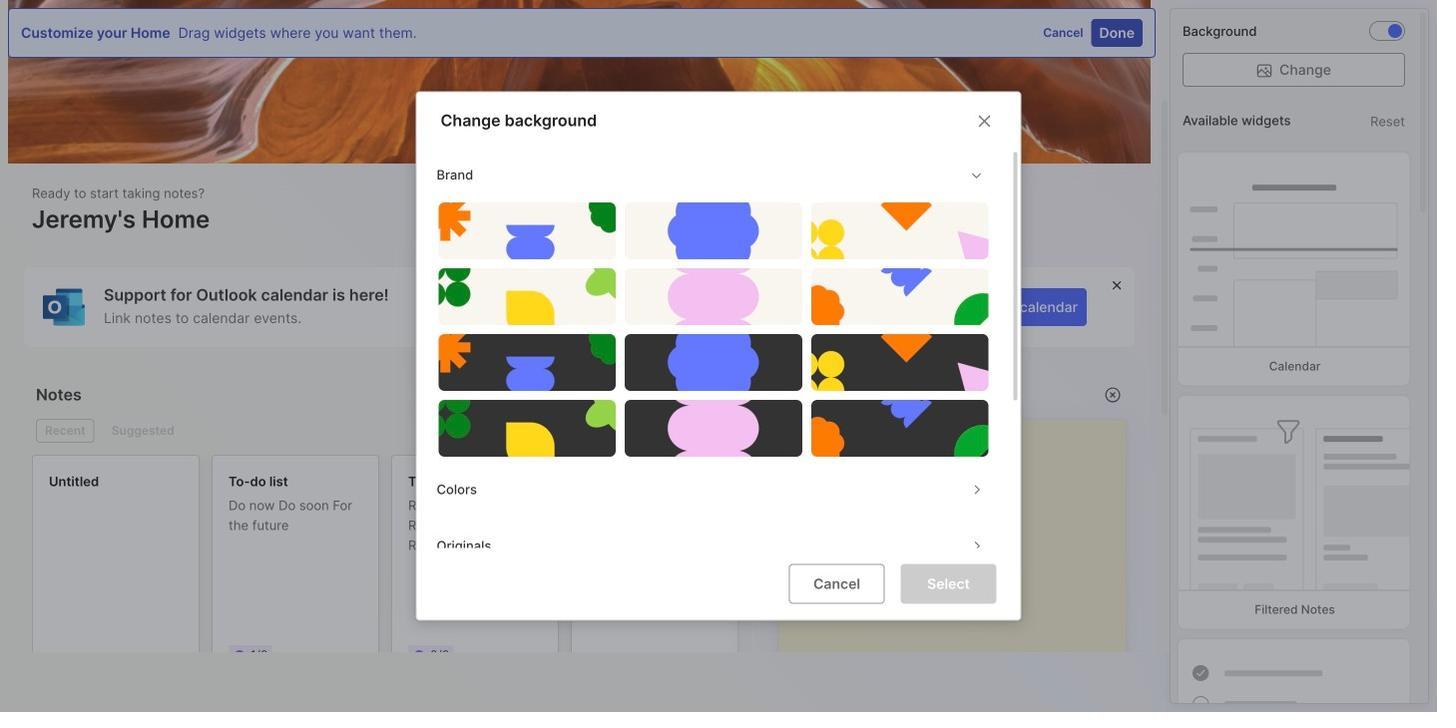 Task type: locate. For each thing, give the bounding box(es) containing it.
edit widget title image
[[893, 385, 912, 405]]



Task type: vqa. For each thing, say whether or not it's contained in the screenshot.
the topmost the your
no



Task type: describe. For each thing, give the bounding box(es) containing it.
close image
[[973, 109, 997, 133]]



